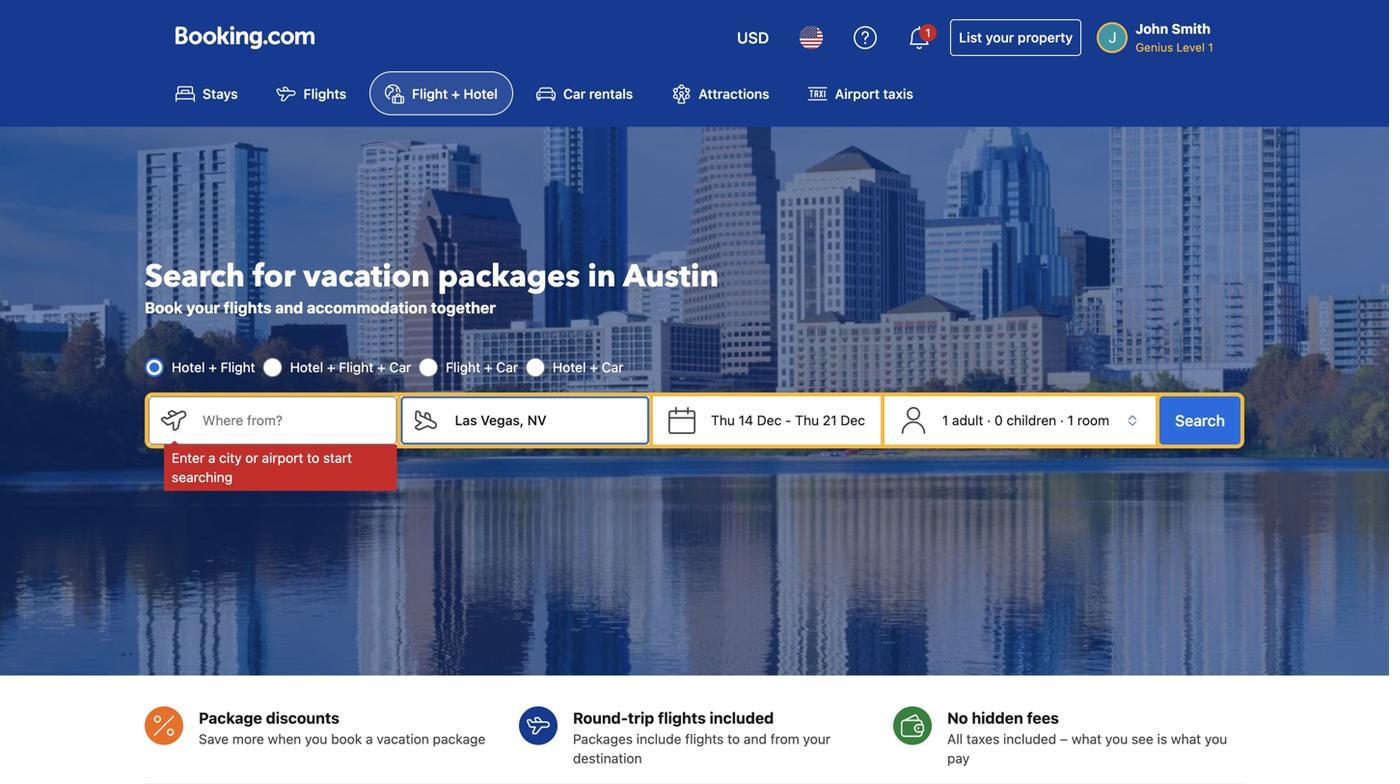 Task type: describe. For each thing, give the bounding box(es) containing it.
your inside search for vacation packages in austin book your flights and accommodation together
[[186, 298, 220, 317]]

1 vertical spatial flights
[[658, 709, 706, 727]]

book
[[145, 298, 183, 317]]

package
[[433, 731, 486, 747]]

list your property link
[[951, 19, 1082, 56]]

flight + hotel
[[412, 86, 498, 102]]

packages
[[438, 256, 580, 298]]

level
[[1177, 41, 1205, 54]]

room
[[1078, 412, 1110, 428]]

john
[[1136, 21, 1169, 37]]

to inside the enter a city or airport to start searching
[[307, 450, 320, 466]]

for
[[253, 256, 296, 298]]

a inside package discounts save more when you book a vacation package
[[366, 731, 373, 747]]

taxis
[[883, 86, 914, 102]]

search for vacation packages in austin book your flights and accommodation together
[[145, 256, 719, 317]]

more
[[232, 731, 264, 747]]

0
[[995, 412, 1003, 428]]

rentals
[[589, 86, 633, 102]]

airport taxis link
[[793, 71, 929, 115]]

1 button
[[897, 14, 943, 61]]

packages
[[573, 731, 633, 747]]

save
[[199, 731, 229, 747]]

children
[[1007, 412, 1057, 428]]

1 thu from the left
[[711, 412, 735, 428]]

list your property
[[959, 29, 1073, 45]]

usd button
[[726, 14, 781, 61]]

attractions
[[699, 86, 770, 102]]

-
[[785, 412, 792, 428]]

see
[[1132, 731, 1154, 747]]

city
[[219, 450, 242, 466]]

accommodation
[[307, 298, 427, 317]]

usd
[[737, 28, 769, 47]]

fees
[[1027, 709, 1059, 727]]

hotel + car
[[553, 359, 624, 375]]

airport
[[262, 450, 303, 466]]

car rentals
[[563, 86, 633, 102]]

1 · from the left
[[987, 412, 991, 428]]

no
[[948, 709, 968, 727]]

1 dec from the left
[[757, 412, 782, 428]]

book
[[331, 731, 362, 747]]

search for search
[[1175, 411, 1225, 430]]

3 you from the left
[[1205, 731, 1228, 747]]

attractions link
[[656, 71, 785, 115]]

+ for hotel + car
[[590, 359, 598, 375]]

round-trip flights included packages include flights to and from your destination
[[573, 709, 831, 766]]

to inside the round-trip flights included packages include flights to and from your destination
[[728, 731, 740, 747]]

–
[[1060, 731, 1068, 747]]

flight + car
[[446, 359, 518, 375]]

1 adult · 0 children · 1 room
[[943, 412, 1110, 428]]

flights inside search for vacation packages in austin book your flights and accommodation together
[[224, 298, 272, 317]]

Where from? field
[[187, 396, 397, 445]]

no hidden fees all taxes included – what you see is what you pay
[[948, 709, 1228, 766]]

when
[[268, 731, 301, 747]]

1 left the room
[[1068, 412, 1074, 428]]

vacation inside package discounts save more when you book a vacation package
[[377, 731, 429, 747]]

and inside the round-trip flights included packages include flights to and from your destination
[[744, 731, 767, 747]]

john smith genius level 1
[[1136, 21, 1214, 54]]

+ for hotel + flight + car
[[327, 359, 335, 375]]

+ for flight + car
[[484, 359, 493, 375]]

2 vertical spatial flights
[[685, 731, 724, 747]]

car rentals link
[[521, 71, 649, 115]]

or
[[245, 450, 258, 466]]



Task type: locate. For each thing, give the bounding box(es) containing it.
you
[[305, 731, 327, 747], [1106, 731, 1128, 747], [1205, 731, 1228, 747]]

smith
[[1172, 21, 1211, 37]]

1 horizontal spatial you
[[1106, 731, 1128, 747]]

1 horizontal spatial a
[[366, 731, 373, 747]]

1 horizontal spatial to
[[728, 731, 740, 747]]

property
[[1018, 29, 1073, 45]]

0 horizontal spatial your
[[186, 298, 220, 317]]

0 horizontal spatial to
[[307, 450, 320, 466]]

search button
[[1160, 396, 1241, 445]]

search inside search for vacation packages in austin book your flights and accommodation together
[[145, 256, 245, 298]]

21
[[823, 412, 837, 428]]

2 horizontal spatial your
[[986, 29, 1014, 45]]

included inside "no hidden fees all taxes included – what you see is what you pay"
[[1004, 731, 1057, 747]]

you left see
[[1106, 731, 1128, 747]]

0 vertical spatial vacation
[[303, 256, 430, 298]]

your
[[986, 29, 1014, 45], [186, 298, 220, 317], [803, 731, 831, 747]]

search
[[145, 256, 245, 298], [1175, 411, 1225, 430]]

flights down for
[[224, 298, 272, 317]]

airport taxis
[[835, 86, 914, 102]]

hotel for hotel + flight
[[172, 359, 205, 375]]

list
[[959, 29, 982, 45]]

flight
[[412, 86, 448, 102], [221, 359, 255, 375], [339, 359, 374, 375], [446, 359, 481, 375]]

stays link
[[160, 71, 253, 115]]

0 horizontal spatial a
[[208, 450, 216, 466]]

1 left the adult
[[943, 412, 949, 428]]

thu
[[711, 412, 735, 428], [795, 412, 819, 428]]

0 horizontal spatial included
[[710, 709, 774, 727]]

search for search for vacation packages in austin book your flights and accommodation together
[[145, 256, 245, 298]]

0 horizontal spatial ·
[[987, 412, 991, 428]]

to left from
[[728, 731, 740, 747]]

1 horizontal spatial what
[[1171, 731, 1201, 747]]

together
[[431, 298, 496, 317]]

0 vertical spatial and
[[275, 298, 303, 317]]

Where to? field
[[440, 396, 649, 445]]

discounts
[[266, 709, 340, 727]]

0 horizontal spatial what
[[1072, 731, 1102, 747]]

·
[[987, 412, 991, 428], [1060, 412, 1064, 428]]

vacation inside search for vacation packages in austin book your flights and accommodation together
[[303, 256, 430, 298]]

1 inside button
[[926, 26, 931, 40]]

flights
[[224, 298, 272, 317], [658, 709, 706, 727], [685, 731, 724, 747]]

dec
[[757, 412, 782, 428], [841, 412, 865, 428]]

0 vertical spatial search
[[145, 256, 245, 298]]

car
[[563, 86, 586, 102], [389, 359, 411, 375], [496, 359, 518, 375], [602, 359, 624, 375]]

0 vertical spatial a
[[208, 450, 216, 466]]

included up from
[[710, 709, 774, 727]]

2 vertical spatial your
[[803, 731, 831, 747]]

1 left list
[[926, 26, 931, 40]]

1 inside john smith genius level 1
[[1208, 41, 1214, 54]]

what right is at the bottom of page
[[1171, 731, 1201, 747]]

0 horizontal spatial dec
[[757, 412, 782, 428]]

your inside the round-trip flights included packages include flights to and from your destination
[[803, 731, 831, 747]]

hotel for hotel + car
[[553, 359, 586, 375]]

your right list
[[986, 29, 1014, 45]]

0 horizontal spatial thu
[[711, 412, 735, 428]]

2 what from the left
[[1171, 731, 1201, 747]]

1 right 'level'
[[1208, 41, 1214, 54]]

hidden
[[972, 709, 1023, 727]]

dec right 21
[[841, 412, 865, 428]]

and down for
[[275, 298, 303, 317]]

flight + hotel link
[[370, 71, 513, 115]]

all
[[948, 731, 963, 747]]

stays
[[203, 86, 238, 102]]

your inside list your property link
[[986, 29, 1014, 45]]

a
[[208, 450, 216, 466], [366, 731, 373, 747]]

genius
[[1136, 41, 1174, 54]]

in
[[588, 256, 616, 298]]

a left the city
[[208, 450, 216, 466]]

0 horizontal spatial and
[[275, 298, 303, 317]]

2 dec from the left
[[841, 412, 865, 428]]

0 vertical spatial flights
[[224, 298, 272, 317]]

+ for hotel + flight
[[209, 359, 217, 375]]

flights link
[[261, 71, 362, 115]]

from
[[771, 731, 800, 747]]

1 horizontal spatial ·
[[1060, 412, 1064, 428]]

round-
[[573, 709, 628, 727]]

hotel + flight
[[172, 359, 255, 375]]

0 horizontal spatial you
[[305, 731, 327, 747]]

you inside package discounts save more when you book a vacation package
[[305, 731, 327, 747]]

thu left 14
[[711, 412, 735, 428]]

austin
[[623, 256, 719, 298]]

2 horizontal spatial you
[[1205, 731, 1228, 747]]

destination
[[573, 751, 642, 766]]

0 vertical spatial to
[[307, 450, 320, 466]]

1 horizontal spatial dec
[[841, 412, 865, 428]]

a inside the enter a city or airport to start searching
[[208, 450, 216, 466]]

1 vertical spatial your
[[186, 298, 220, 317]]

thu 14 dec - thu 21 dec
[[711, 412, 865, 428]]

hotel
[[464, 86, 498, 102], [172, 359, 205, 375], [290, 359, 323, 375], [553, 359, 586, 375]]

1 vertical spatial to
[[728, 731, 740, 747]]

1 horizontal spatial your
[[803, 731, 831, 747]]

1 horizontal spatial thu
[[795, 412, 819, 428]]

hotel + flight + car
[[290, 359, 411, 375]]

to
[[307, 450, 320, 466], [728, 731, 740, 747]]

package
[[199, 709, 262, 727]]

1 what from the left
[[1072, 731, 1102, 747]]

flights up include
[[658, 709, 706, 727]]

your right book
[[186, 298, 220, 317]]

search inside button
[[1175, 411, 1225, 430]]

and
[[275, 298, 303, 317], [744, 731, 767, 747]]

what right – at the bottom of page
[[1072, 731, 1102, 747]]

1 you from the left
[[305, 731, 327, 747]]

included down fees
[[1004, 731, 1057, 747]]

dec left -
[[757, 412, 782, 428]]

· left 0
[[987, 412, 991, 428]]

0 horizontal spatial search
[[145, 256, 245, 298]]

vacation left package
[[377, 731, 429, 747]]

included
[[710, 709, 774, 727], [1004, 731, 1057, 747]]

thu right -
[[795, 412, 819, 428]]

flights
[[304, 86, 346, 102]]

1 vertical spatial vacation
[[377, 731, 429, 747]]

to left the start
[[307, 450, 320, 466]]

you right is at the bottom of page
[[1205, 731, 1228, 747]]

· right children
[[1060, 412, 1064, 428]]

hotel for hotel + flight + car
[[290, 359, 323, 375]]

vacation up accommodation
[[303, 256, 430, 298]]

enter a city or airport to start searching
[[172, 450, 352, 485]]

taxes
[[967, 731, 1000, 747]]

1 horizontal spatial and
[[744, 731, 767, 747]]

package discounts save more when you book a vacation package
[[199, 709, 486, 747]]

+
[[451, 86, 460, 102], [209, 359, 217, 375], [327, 359, 335, 375], [377, 359, 386, 375], [484, 359, 493, 375], [590, 359, 598, 375]]

flights right include
[[685, 731, 724, 747]]

searching
[[172, 469, 233, 485]]

enter
[[172, 450, 205, 466]]

pay
[[948, 751, 970, 766]]

is
[[1157, 731, 1168, 747]]

2 · from the left
[[1060, 412, 1064, 428]]

vacation
[[303, 256, 430, 298], [377, 731, 429, 747]]

0 vertical spatial your
[[986, 29, 1014, 45]]

0 vertical spatial included
[[710, 709, 774, 727]]

14
[[739, 412, 753, 428]]

1 vertical spatial search
[[1175, 411, 1225, 430]]

trip
[[628, 709, 654, 727]]

and left from
[[744, 731, 767, 747]]

you down discounts
[[305, 731, 327, 747]]

1 vertical spatial and
[[744, 731, 767, 747]]

booking.com online hotel reservations image
[[176, 26, 315, 49]]

adult
[[952, 412, 984, 428]]

1
[[926, 26, 931, 40], [1208, 41, 1214, 54], [943, 412, 949, 428], [1068, 412, 1074, 428]]

include
[[637, 731, 682, 747]]

what
[[1072, 731, 1102, 747], [1171, 731, 1201, 747]]

2 thu from the left
[[795, 412, 819, 428]]

a right book
[[366, 731, 373, 747]]

included inside the round-trip flights included packages include flights to and from your destination
[[710, 709, 774, 727]]

1 vertical spatial included
[[1004, 731, 1057, 747]]

your right from
[[803, 731, 831, 747]]

and inside search for vacation packages in austin book your flights and accommodation together
[[275, 298, 303, 317]]

2 you from the left
[[1106, 731, 1128, 747]]

1 horizontal spatial included
[[1004, 731, 1057, 747]]

+ for flight + hotel
[[451, 86, 460, 102]]

start
[[323, 450, 352, 466]]

1 horizontal spatial search
[[1175, 411, 1225, 430]]

airport
[[835, 86, 880, 102]]

1 vertical spatial a
[[366, 731, 373, 747]]



Task type: vqa. For each thing, say whether or not it's contained in the screenshot.
SEARCH
yes



